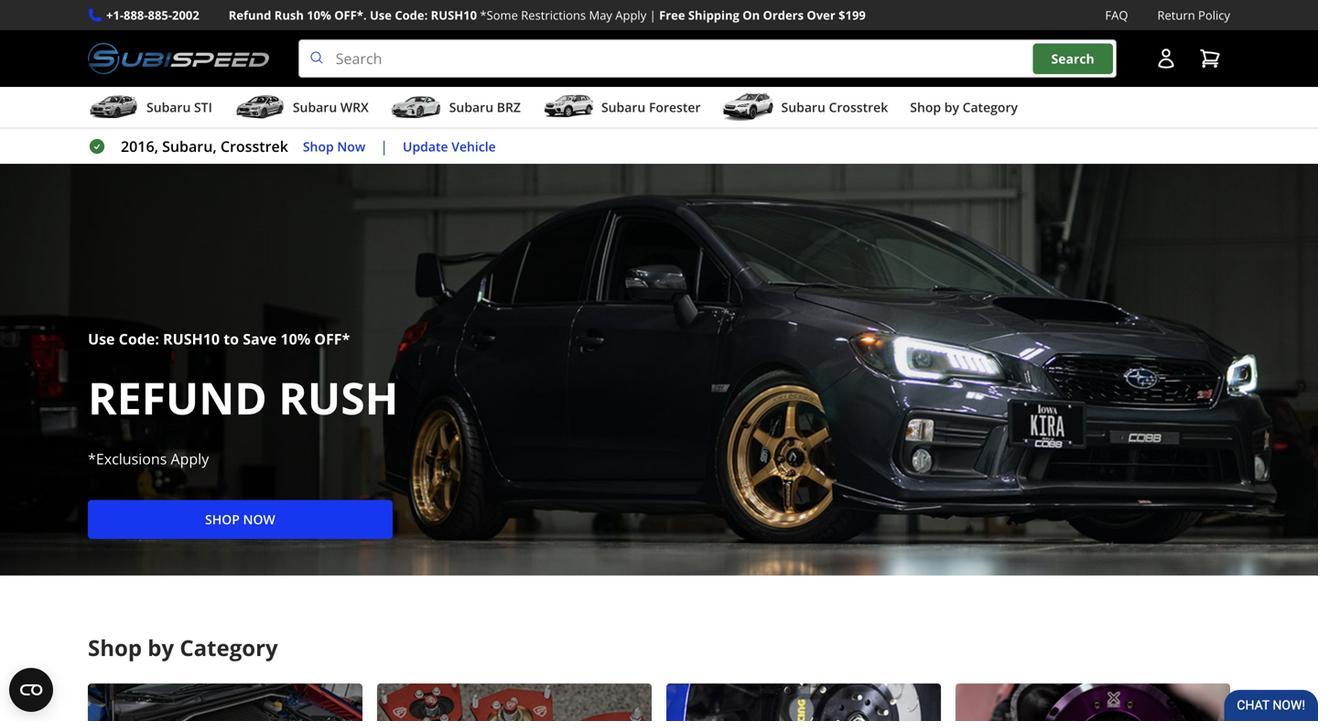Task type: locate. For each thing, give the bounding box(es) containing it.
subaru for subaru forester
[[601, 99, 646, 116]]

subaru for subaru crosstrek
[[781, 99, 826, 116]]

code: right off*.
[[395, 7, 428, 23]]

2 horizontal spatial shop
[[910, 99, 941, 116]]

engine image
[[88, 684, 363, 721]]

subaru wrx
[[293, 99, 369, 116]]

1 horizontal spatial crosstrek
[[829, 99, 888, 116]]

0 vertical spatial code:
[[395, 7, 428, 23]]

0 vertical spatial by
[[945, 99, 959, 116]]

subaru crosstrek
[[781, 99, 888, 116]]

0 horizontal spatial use
[[88, 329, 115, 349]]

10% right rush
[[307, 7, 331, 23]]

subaru right "a subaru crosstrek thumbnail image"
[[781, 99, 826, 116]]

1 horizontal spatial category
[[963, 99, 1018, 116]]

5 subaru from the left
[[781, 99, 826, 116]]

2002
[[172, 7, 199, 23]]

open widget image
[[9, 668, 53, 712]]

brz
[[497, 99, 521, 116]]

subaru left sti
[[146, 99, 191, 116]]

rush10 left *some
[[431, 7, 477, 23]]

4 subaru from the left
[[601, 99, 646, 116]]

policy
[[1198, 7, 1230, 23]]

subaru for subaru wrx
[[293, 99, 337, 116]]

by
[[945, 99, 959, 116], [148, 633, 174, 663]]

subaru
[[146, 99, 191, 116], [293, 99, 337, 116], [449, 99, 494, 116], [601, 99, 646, 116], [781, 99, 826, 116]]

a subaru brz thumbnail image image
[[391, 93, 442, 121]]

apply right may
[[616, 7, 647, 23]]

shop
[[205, 511, 240, 528]]

0 vertical spatial category
[[963, 99, 1018, 116]]

0 horizontal spatial apply
[[171, 449, 209, 469]]

0 horizontal spatial crosstrek
[[221, 137, 288, 156]]

| right now
[[380, 137, 388, 156]]

now
[[337, 138, 366, 155]]

*exclusions
[[88, 449, 167, 469]]

free
[[659, 7, 685, 23]]

subaru sti button
[[88, 91, 212, 127]]

2 vertical spatial shop
[[88, 633, 142, 663]]

use
[[370, 7, 392, 23], [88, 329, 115, 349]]

1 horizontal spatial by
[[945, 99, 959, 116]]

0 vertical spatial shop by category
[[910, 99, 1018, 116]]

subispeed logo image
[[88, 39, 269, 78]]

0 horizontal spatial category
[[180, 633, 278, 663]]

subaru left brz
[[449, 99, 494, 116]]

subaru wrx button
[[234, 91, 369, 127]]

1 subaru from the left
[[146, 99, 191, 116]]

0 horizontal spatial code:
[[119, 329, 159, 349]]

subaru left forester
[[601, 99, 646, 116]]

rush
[[279, 367, 399, 427]]

shipping
[[688, 7, 740, 23]]

subaru brz button
[[391, 91, 521, 127]]

0 vertical spatial 10%
[[307, 7, 331, 23]]

return policy link
[[1158, 5, 1230, 25]]

rush10 left to
[[163, 329, 220, 349]]

1 horizontal spatial apply
[[616, 7, 647, 23]]

0 horizontal spatial |
[[380, 137, 388, 156]]

shop by category
[[910, 99, 1018, 116], [88, 633, 278, 663]]

code:
[[395, 7, 428, 23], [119, 329, 159, 349]]

code: up refund
[[119, 329, 159, 349]]

apply
[[616, 7, 647, 23], [171, 449, 209, 469]]

+1-888-885-2002 link
[[106, 5, 199, 25]]

update vehicle
[[403, 138, 496, 155]]

subaru forester
[[601, 99, 701, 116]]

1 vertical spatial apply
[[171, 449, 209, 469]]

rush10
[[431, 7, 477, 23], [163, 329, 220, 349]]

|
[[650, 7, 656, 23], [380, 137, 388, 156]]

1 vertical spatial by
[[148, 633, 174, 663]]

0 horizontal spatial shop
[[88, 633, 142, 663]]

may
[[589, 7, 612, 23]]

10% right save
[[281, 329, 310, 349]]

update
[[403, 138, 448, 155]]

1 vertical spatial code:
[[119, 329, 159, 349]]

subaru forester button
[[543, 91, 701, 127]]

0 vertical spatial apply
[[616, 7, 647, 23]]

shop by category button
[[910, 91, 1018, 127]]

button image
[[1155, 48, 1177, 70]]

to
[[224, 329, 239, 349]]

0 vertical spatial crosstrek
[[829, 99, 888, 116]]

0 vertical spatial rush10
[[431, 7, 477, 23]]

crosstrek inside dropdown button
[[829, 99, 888, 116]]

+1-
[[106, 7, 124, 23]]

faq link
[[1105, 5, 1128, 25]]

return policy
[[1158, 7, 1230, 23]]

1 vertical spatial shop
[[303, 138, 334, 155]]

10%
[[307, 7, 331, 23], [281, 329, 310, 349]]

1 vertical spatial shop by category
[[88, 633, 278, 663]]

0 vertical spatial use
[[370, 7, 392, 23]]

apply right *exclusions
[[171, 449, 209, 469]]

1 horizontal spatial shop by category
[[910, 99, 1018, 116]]

subaru brz
[[449, 99, 521, 116]]

category
[[963, 99, 1018, 116], [180, 633, 278, 663]]

1 vertical spatial category
[[180, 633, 278, 663]]

888-
[[124, 7, 148, 23]]

0 vertical spatial shop
[[910, 99, 941, 116]]

0 horizontal spatial rush10
[[163, 329, 220, 349]]

2016,
[[121, 137, 158, 156]]

2 subaru from the left
[[293, 99, 337, 116]]

3 subaru from the left
[[449, 99, 494, 116]]

| left "free"
[[650, 7, 656, 23]]

0 vertical spatial |
[[650, 7, 656, 23]]

use code: rush10 to save 10% off*
[[88, 329, 350, 349]]

crosstrek
[[829, 99, 888, 116], [221, 137, 288, 156]]

subaru for subaru brz
[[449, 99, 494, 116]]

refund rush 10% off*. use code: rush10 *some restrictions may apply | free shipping on orders over $199
[[229, 7, 866, 23]]

shop
[[910, 99, 941, 116], [303, 138, 334, 155], [88, 633, 142, 663]]

search input field
[[298, 39, 1117, 78]]

category inside dropdown button
[[963, 99, 1018, 116]]

1 horizontal spatial shop
[[303, 138, 334, 155]]

1 horizontal spatial rush10
[[431, 7, 477, 23]]

shop now link
[[303, 136, 366, 157]]

subaru left 'wrx'
[[293, 99, 337, 116]]



Task type: vqa. For each thing, say whether or not it's contained in the screenshot.
THE OPEN WIDGET image on the left bottom
yes



Task type: describe. For each thing, give the bounding box(es) containing it.
vehicle
[[452, 138, 496, 155]]

update vehicle button
[[403, 136, 496, 157]]

subaru,
[[162, 137, 217, 156]]

off*
[[314, 329, 350, 349]]

1 vertical spatial |
[[380, 137, 388, 156]]

over
[[807, 7, 836, 23]]

1 vertical spatial rush10
[[163, 329, 220, 349]]

subaru crosstrek button
[[723, 91, 888, 127]]

885-
[[148, 7, 172, 23]]

refund
[[88, 367, 267, 427]]

restrictions
[[521, 7, 586, 23]]

0 horizontal spatial shop by category
[[88, 633, 278, 663]]

save
[[243, 329, 277, 349]]

shop now link
[[88, 500, 393, 539]]

forester
[[649, 99, 701, 116]]

shop inside dropdown button
[[910, 99, 941, 116]]

now
[[243, 511, 275, 528]]

*exclusions apply shop now
[[88, 449, 275, 528]]

faq
[[1105, 7, 1128, 23]]

2016, subaru, crosstrek
[[121, 137, 288, 156]]

off*.
[[334, 7, 367, 23]]

a subaru crosstrek thumbnail image image
[[723, 93, 774, 121]]

return
[[1158, 7, 1195, 23]]

drivetrain image
[[956, 684, 1230, 721]]

a subaru wrx thumbnail image image
[[234, 93, 286, 121]]

1 vertical spatial use
[[88, 329, 115, 349]]

refund rush tax sale image
[[0, 164, 1318, 576]]

sti
[[194, 99, 212, 116]]

shop now
[[303, 138, 366, 155]]

$199
[[839, 7, 866, 23]]

wrx
[[340, 99, 369, 116]]

+1-888-885-2002
[[106, 7, 199, 23]]

on
[[743, 7, 760, 23]]

brakes image
[[667, 684, 941, 721]]

by inside dropdown button
[[945, 99, 959, 116]]

search
[[1052, 50, 1095, 67]]

a subaru sti thumbnail image image
[[88, 93, 139, 121]]

1 vertical spatial crosstrek
[[221, 137, 288, 156]]

refund rush
[[88, 367, 399, 427]]

search button
[[1033, 43, 1113, 74]]

1 horizontal spatial use
[[370, 7, 392, 23]]

0 horizontal spatial by
[[148, 633, 174, 663]]

subaru for subaru sti
[[146, 99, 191, 116]]

suspension image
[[377, 684, 652, 721]]

apply inside *exclusions apply shop now
[[171, 449, 209, 469]]

orders
[[763, 7, 804, 23]]

subaru sti
[[146, 99, 212, 116]]

1 horizontal spatial code:
[[395, 7, 428, 23]]

a subaru forester thumbnail image image
[[543, 93, 594, 121]]

*some
[[480, 7, 518, 23]]

refund
[[229, 7, 271, 23]]

1 horizontal spatial |
[[650, 7, 656, 23]]

rush
[[274, 7, 304, 23]]

1 vertical spatial 10%
[[281, 329, 310, 349]]



